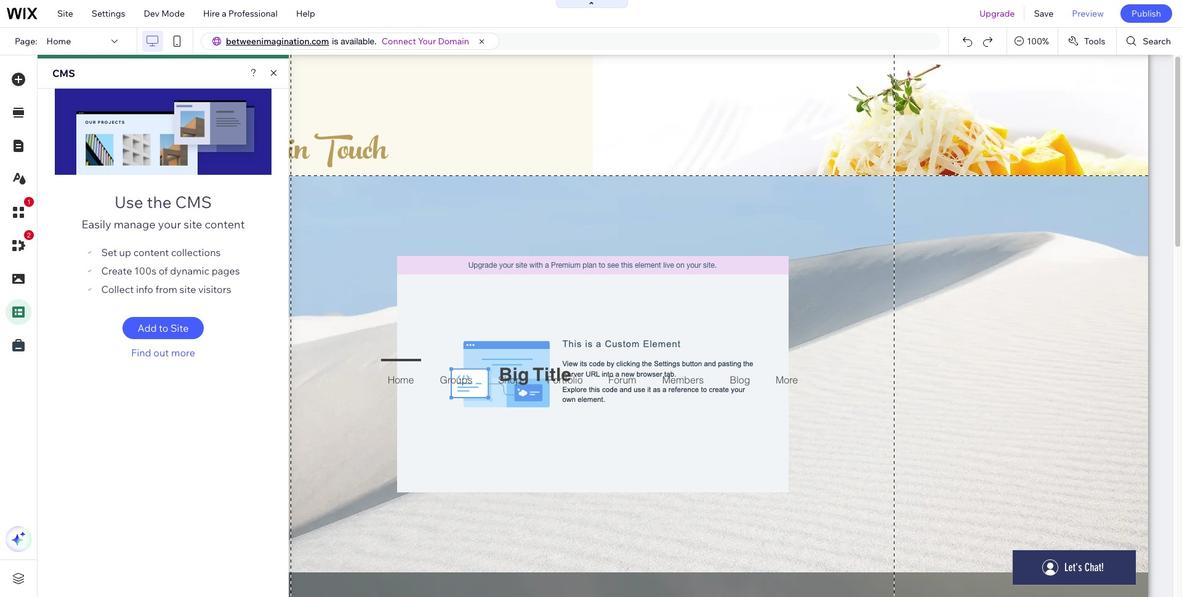 Task type: describe. For each thing, give the bounding box(es) containing it.
home
[[47, 36, 71, 47]]

mode
[[161, 8, 185, 19]]

0 horizontal spatial cms
[[52, 67, 75, 79]]

1 button
[[6, 197, 34, 225]]

2
[[27, 232, 31, 239]]

info
[[136, 283, 153, 296]]

site inside 'use the cms easily manage your site content'
[[184, 217, 202, 232]]

use the cms easily manage your site content
[[82, 192, 245, 232]]

find out more button
[[123, 347, 204, 359]]

connect
[[382, 36, 416, 47]]

content inside 'use the cms easily manage your site content'
[[205, 217, 245, 232]]

2 button
[[6, 230, 34, 259]]

dynamic
[[170, 265, 209, 277]]

manage
[[114, 217, 156, 232]]

visitors
[[198, 283, 231, 296]]

0 horizontal spatial content
[[133, 246, 169, 259]]

100s
[[134, 265, 156, 277]]

add
[[138, 322, 157, 334]]

dev mode
[[144, 8, 185, 19]]

betweenimagination.com
[[226, 36, 329, 47]]

100%
[[1027, 36, 1049, 47]]

settings
[[92, 8, 125, 19]]

the
[[147, 192, 172, 212]]

your
[[158, 217, 181, 232]]

is
[[332, 36, 338, 46]]

your
[[418, 36, 436, 47]]

1 vertical spatial site
[[180, 283, 196, 296]]

collect info from site visitors
[[101, 283, 231, 296]]

a
[[222, 8, 227, 19]]

up
[[119, 246, 131, 259]]

publish
[[1132, 8, 1161, 19]]

tools button
[[1058, 28, 1117, 55]]

set
[[101, 246, 117, 259]]



Task type: vqa. For each thing, say whether or not it's contained in the screenshot.
the middle 404
no



Task type: locate. For each thing, give the bounding box(es) containing it.
cms down home
[[52, 67, 75, 79]]

tools
[[1084, 36, 1106, 47]]

100% button
[[1008, 28, 1058, 55]]

search button
[[1117, 28, 1182, 55]]

add to site button
[[123, 317, 204, 339]]

cms
[[52, 67, 75, 79], [175, 192, 212, 212]]

find
[[131, 347, 151, 359]]

publish button
[[1121, 4, 1172, 23]]

easily
[[82, 217, 111, 232]]

site right your
[[184, 217, 202, 232]]

site down dynamic
[[180, 283, 196, 296]]

available.
[[341, 36, 377, 46]]

1 vertical spatial cms
[[175, 192, 212, 212]]

more
[[171, 347, 195, 359]]

preview button
[[1063, 0, 1113, 27]]

find out more
[[131, 347, 195, 359]]

0 horizontal spatial site
[[57, 8, 73, 19]]

1 vertical spatial site
[[171, 322, 189, 334]]

professional
[[228, 8, 278, 19]]

of
[[159, 265, 168, 277]]

site inside "button"
[[171, 322, 189, 334]]

content up "100s"
[[133, 246, 169, 259]]

add to site
[[138, 322, 189, 334]]

site
[[57, 8, 73, 19], [171, 322, 189, 334]]

save button
[[1025, 0, 1063, 27]]

0 vertical spatial site
[[57, 8, 73, 19]]

1 vertical spatial content
[[133, 246, 169, 259]]

1
[[27, 198, 31, 206]]

0 vertical spatial cms
[[52, 67, 75, 79]]

create 100s of dynamic pages
[[101, 265, 240, 277]]

site
[[184, 217, 202, 232], [180, 283, 196, 296]]

help
[[296, 8, 315, 19]]

use
[[115, 192, 143, 212]]

pages
[[212, 265, 240, 277]]

collect
[[101, 283, 134, 296]]

site right 'to'
[[171, 322, 189, 334]]

domain
[[438, 36, 469, 47]]

1 horizontal spatial cms
[[175, 192, 212, 212]]

0 vertical spatial content
[[205, 217, 245, 232]]

cms inside 'use the cms easily manage your site content'
[[175, 192, 212, 212]]

from
[[156, 283, 177, 296]]

set up content collections
[[101, 246, 221, 259]]

cms up your
[[175, 192, 212, 212]]

1 horizontal spatial content
[[205, 217, 245, 232]]

search
[[1143, 36, 1171, 47]]

is available. connect your domain
[[332, 36, 469, 47]]

preview
[[1072, 8, 1104, 19]]

collections
[[171, 246, 221, 259]]

to
[[159, 322, 168, 334]]

out
[[153, 347, 169, 359]]

dev
[[144, 8, 159, 19]]

site up home
[[57, 8, 73, 19]]

content up collections
[[205, 217, 245, 232]]

hire
[[203, 8, 220, 19]]

content
[[205, 217, 245, 232], [133, 246, 169, 259]]

save
[[1034, 8, 1054, 19]]

0 vertical spatial site
[[184, 217, 202, 232]]

upgrade
[[980, 8, 1015, 19]]

create
[[101, 265, 132, 277]]

1 horizontal spatial site
[[171, 322, 189, 334]]

hire a professional
[[203, 8, 278, 19]]



